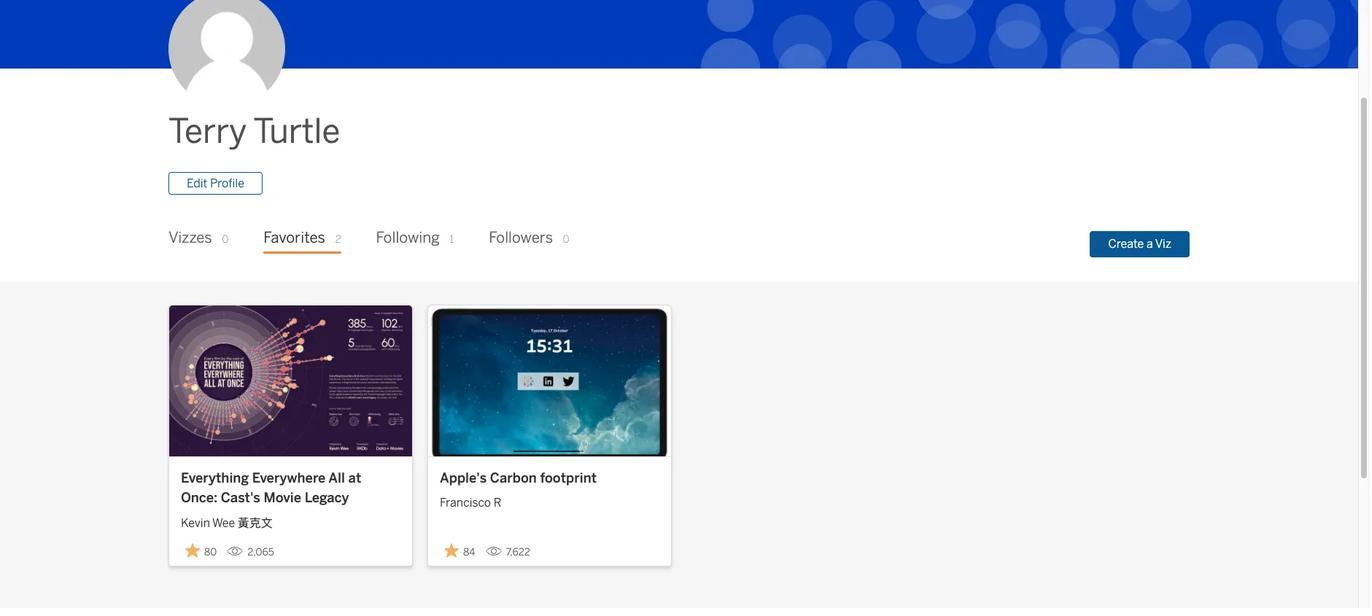 Task type: locate. For each thing, give the bounding box(es) containing it.
edit profile button
[[169, 173, 263, 195]]

0 right vizzes
[[222, 234, 229, 246]]

everything everywhere all at once: cast's movie legacy
[[181, 471, 361, 507]]

0 right followers
[[563, 234, 570, 246]]

1
[[450, 234, 454, 246]]

a
[[1147, 237, 1154, 251]]

everything everywhere all at once: cast's movie legacy link
[[181, 469, 401, 509]]

terry turtle
[[169, 112, 340, 152]]

2 0 from the left
[[563, 234, 570, 246]]

1 remove favorite button from the left
[[181, 539, 221, 563]]

2 remove favorite button from the left
[[440, 539, 480, 563]]

7,622 views element
[[480, 541, 536, 565]]

2 workbook thumbnail image from the left
[[428, 306, 671, 457]]

1 horizontal spatial remove favorite button
[[440, 539, 480, 563]]

7,622
[[506, 546, 530, 559]]

kevin
[[181, 516, 210, 530]]

francisco r
[[440, 496, 502, 510]]

edit
[[187, 177, 208, 191]]

profile
[[210, 177, 244, 191]]

Remove Favorite button
[[181, 539, 221, 563], [440, 539, 480, 563]]

1 horizontal spatial workbook thumbnail image
[[428, 306, 671, 457]]

remove favorite button containing 80
[[181, 539, 221, 563]]

create a viz
[[1109, 237, 1172, 251]]

r
[[494, 496, 502, 510]]

0 horizontal spatial 0
[[222, 234, 229, 246]]

0 horizontal spatial workbook thumbnail image
[[169, 306, 412, 457]]

0
[[222, 234, 229, 246], [563, 234, 570, 246]]

0 for followers
[[563, 234, 570, 246]]

workbook thumbnail image for carbon
[[428, 306, 671, 457]]

黃克文
[[238, 516, 273, 530]]

workbook thumbnail image for everywhere
[[169, 306, 412, 457]]

1 horizontal spatial 0
[[563, 234, 570, 246]]

following
[[376, 229, 440, 247]]

workbook thumbnail image
[[169, 306, 412, 457], [428, 306, 671, 457]]

2,065
[[248, 546, 274, 559]]

remove favorite button down francisco
[[440, 539, 480, 563]]

remove favorite button down kevin at the bottom
[[181, 539, 221, 563]]

wee
[[212, 516, 235, 530]]

francisco r link
[[440, 489, 660, 512]]

1 0 from the left
[[222, 234, 229, 246]]

at
[[349, 471, 361, 487]]

1 workbook thumbnail image from the left
[[169, 306, 412, 457]]

remove favorite button containing 84
[[440, 539, 480, 563]]

0 horizontal spatial remove favorite button
[[181, 539, 221, 563]]

remove favorite button for apple's carbon footprint
[[440, 539, 480, 563]]

everywhere
[[252, 471, 326, 487]]

create
[[1109, 237, 1144, 251]]

remove favorite button for everything everywhere all at once: cast's movie legacy
[[181, 539, 221, 563]]



Task type: describe. For each thing, give the bounding box(es) containing it.
carbon
[[490, 471, 537, 487]]

followers
[[489, 229, 553, 247]]

apple's carbon footprint
[[440, 471, 597, 487]]

favorites
[[264, 229, 325, 247]]

vizzes
[[169, 229, 212, 247]]

edit profile
[[187, 177, 244, 191]]

avatar image
[[169, 0, 285, 108]]

apple's
[[440, 471, 487, 487]]

create a viz button
[[1091, 231, 1190, 258]]

legacy
[[305, 491, 349, 507]]

all
[[329, 471, 345, 487]]

84
[[463, 546, 476, 559]]

kevin wee 黃克文 link
[[181, 509, 401, 532]]

cast's
[[221, 491, 260, 507]]

apple's carbon footprint link
[[440, 469, 660, 489]]

terry
[[169, 112, 247, 152]]

viz
[[1156, 237, 1172, 251]]

everything
[[181, 471, 249, 487]]

0 for vizzes
[[222, 234, 229, 246]]

movie
[[264, 491, 301, 507]]

francisco
[[440, 496, 491, 510]]

kevin wee 黃克文
[[181, 516, 273, 530]]

2
[[335, 234, 341, 246]]

turtle
[[253, 112, 340, 152]]

2,065 views element
[[221, 541, 280, 565]]

once:
[[181, 491, 218, 507]]

80
[[204, 546, 217, 559]]

footprint
[[540, 471, 597, 487]]



Task type: vqa. For each thing, say whether or not it's contained in the screenshot.


